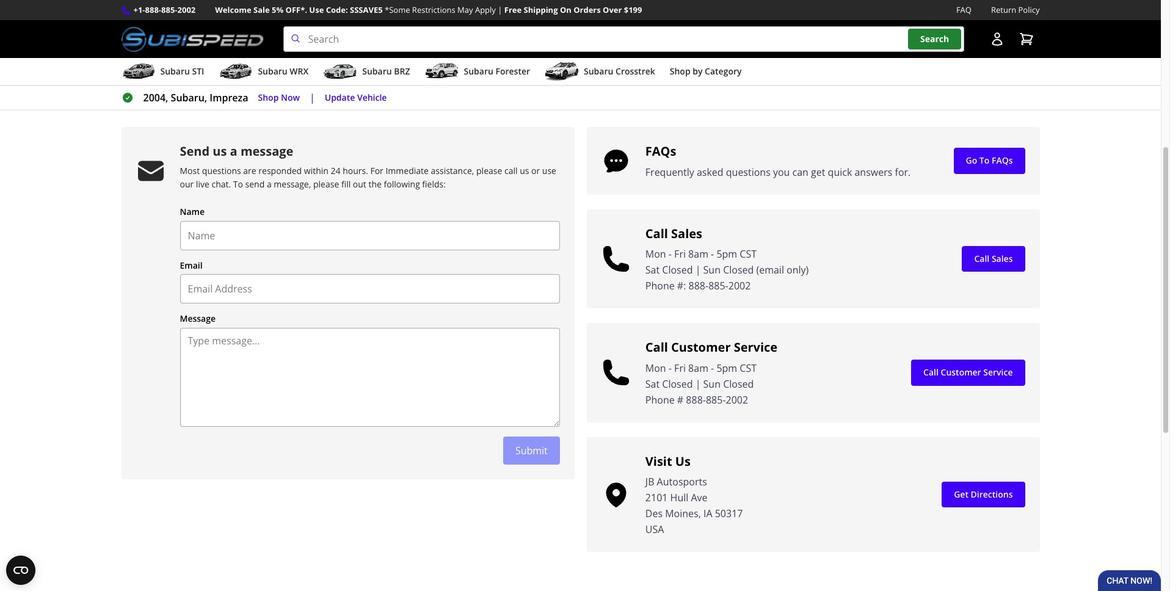 Task type: locate. For each thing, give the bounding box(es) containing it.
customer for call customer service
[[941, 367, 981, 378]]

888- up subispeed logo
[[145, 4, 161, 15]]

service inside call customer service mon - fri 8am - 5pm cst sat closed | sun closed phone # 888-885-2002
[[734, 339, 778, 356]]

0 horizontal spatial shop
[[258, 91, 279, 103]]

use
[[542, 165, 556, 176]]

subaru left brz at the left top
[[362, 65, 392, 77]]

0 vertical spatial 885-
[[161, 4, 177, 15]]

2 8am from the top
[[689, 361, 709, 375]]

885- right #:
[[709, 279, 729, 293]]

most
[[180, 165, 200, 176]]

update
[[325, 91, 355, 103]]

please
[[477, 165, 502, 176], [313, 179, 339, 190]]

service for call customer service mon - fri 8am - 5pm cst sat closed | sun closed phone # 888-885-2002
[[734, 339, 778, 356]]

1 mon from the top
[[646, 247, 666, 261]]

1 subaru from the left
[[160, 65, 190, 77]]

within
[[304, 165, 329, 176]]

subaru for subaru wrx
[[258, 65, 288, 77]]

Name text field
[[180, 221, 560, 250]]

subaru crosstrek
[[584, 65, 655, 77]]

1 horizontal spatial shop
[[670, 65, 691, 77]]

questions inside faqs frequently asked questions you can get quick answers for.
[[726, 165, 771, 179]]

0 vertical spatial sun
[[703, 263, 721, 277]]

sales for call sales mon - fri 8am - 5pm cst sat closed | sun closed (email only) phone #: 888-885-2002
[[671, 225, 703, 242]]

1 horizontal spatial service
[[984, 367, 1013, 378]]

immediate
[[386, 165, 429, 176]]

0 vertical spatial mon
[[646, 247, 666, 261]]

4 subaru from the left
[[464, 65, 493, 77]]

search input field
[[283, 26, 964, 52]]

call sales
[[975, 253, 1013, 264]]

0 vertical spatial to
[[980, 155, 990, 166]]

fri up #:
[[674, 247, 686, 261]]

885-
[[161, 4, 177, 15], [709, 279, 729, 293], [706, 393, 726, 407]]

customer inside "link"
[[941, 367, 981, 378]]

fri up #
[[674, 361, 686, 375]]

| inside call sales mon - fri 8am - 5pm cst sat closed | sun closed (email only) phone #: 888-885-2002
[[696, 263, 701, 277]]

phone left #:
[[646, 279, 675, 293]]

1 5pm from the top
[[717, 247, 737, 261]]

questions up chat.
[[202, 165, 241, 176]]

2 sun from the top
[[703, 377, 721, 391]]

call inside call customer service mon - fri 8am - 5pm cst sat closed | sun closed phone # 888-885-2002
[[646, 339, 668, 356]]

our
[[180, 179, 194, 190]]

chat.
[[212, 179, 231, 190]]

0 horizontal spatial a
[[230, 143, 237, 160]]

submit
[[516, 444, 548, 457]]

8am inside call sales mon - fri 8am - 5pm cst sat closed | sun closed (email only) phone #: 888-885-2002
[[689, 247, 709, 261]]

button image
[[990, 32, 1005, 47]]

0 vertical spatial us
[[213, 143, 227, 160]]

2 sat from the top
[[646, 377, 660, 391]]

subaru left forester
[[464, 65, 493, 77]]

to left the send
[[233, 179, 243, 190]]

assistance,
[[431, 165, 474, 176]]

welcome sale 5% off*. use code: sssave5
[[215, 4, 383, 15]]

2 fri from the top
[[674, 361, 686, 375]]

subaru left "crosstrek"
[[584, 65, 614, 77]]

shop inside dropdown button
[[670, 65, 691, 77]]

0 vertical spatial 888-
[[145, 4, 161, 15]]

885- right #
[[706, 393, 726, 407]]

a
[[230, 143, 237, 160], [267, 179, 272, 190]]

885- inside call sales mon - fri 8am - 5pm cst sat closed | sun closed (email only) phone #: 888-885-2002
[[709, 279, 729, 293]]

customer
[[671, 339, 731, 356], [941, 367, 981, 378]]

0 horizontal spatial questions
[[202, 165, 241, 176]]

faqs right go
[[992, 155, 1013, 166]]

phone
[[646, 279, 675, 293], [646, 393, 675, 407]]

2 phone from the top
[[646, 393, 675, 407]]

2 cst from the top
[[740, 361, 757, 375]]

phone left #
[[646, 393, 675, 407]]

cst
[[740, 247, 757, 261], [740, 361, 757, 375]]

send
[[245, 179, 265, 190]]

fri
[[674, 247, 686, 261], [674, 361, 686, 375]]

885- right +1-
[[161, 4, 177, 15]]

2 vertical spatial 2002
[[726, 393, 748, 407]]

fields:
[[422, 179, 446, 190]]

return policy link
[[991, 4, 1040, 17]]

free
[[504, 4, 522, 15]]

2002 inside call sales mon - fri 8am - 5pm cst sat closed | sun closed (email only) phone #: 888-885-2002
[[729, 279, 751, 293]]

questions left you
[[726, 165, 771, 179]]

name
[[180, 206, 205, 218]]

shop now
[[258, 91, 300, 103]]

5 subaru from the left
[[584, 65, 614, 77]]

#:
[[677, 279, 686, 293]]

1 vertical spatial shop
[[258, 91, 279, 103]]

to
[[980, 155, 990, 166], [233, 179, 243, 190]]

888-
[[145, 4, 161, 15], [689, 279, 709, 293], [686, 393, 706, 407]]

0 horizontal spatial please
[[313, 179, 339, 190]]

mon inside call customer service mon - fri 8am - 5pm cst sat closed | sun closed phone # 888-885-2002
[[646, 361, 666, 375]]

1 horizontal spatial us
[[520, 165, 529, 176]]

0 vertical spatial sat
[[646, 263, 660, 277]]

sat
[[646, 263, 660, 277], [646, 377, 660, 391]]

send
[[180, 143, 210, 160]]

send us a message most questions are responded within 24 hours. for immediate assistance, please call us or use our live chat. to send a message, please fill out the following fields:
[[180, 143, 556, 190]]

cst inside call customer service mon - fri 8am - 5pm cst sat closed | sun closed phone # 888-885-2002
[[740, 361, 757, 375]]

1 cst from the top
[[740, 247, 757, 261]]

directions
[[971, 488, 1013, 500]]

2 vertical spatial 885-
[[706, 393, 726, 407]]

get directions
[[954, 488, 1013, 500]]

sun
[[703, 263, 721, 277], [703, 377, 721, 391]]

apply
[[475, 4, 496, 15]]

closed
[[662, 263, 693, 277], [723, 263, 754, 277], [662, 377, 693, 391], [723, 377, 754, 391]]

0 horizontal spatial faqs
[[646, 143, 677, 160]]

code:
[[326, 4, 348, 15]]

2 subaru from the left
[[258, 65, 288, 77]]

subaru for subaru forester
[[464, 65, 493, 77]]

subaru left wrx
[[258, 65, 288, 77]]

-
[[669, 247, 672, 261], [711, 247, 714, 261], [669, 361, 672, 375], [711, 361, 714, 375]]

call inside call sales mon - fri 8am - 5pm cst sat closed | sun closed (email only) phone #: 888-885-2002
[[646, 225, 668, 242]]

phone inside call customer service mon - fri 8am - 5pm cst sat closed | sun closed phone # 888-885-2002
[[646, 393, 675, 407]]

5pm inside call customer service mon - fri 8am - 5pm cst sat closed | sun closed phone # 888-885-2002
[[717, 361, 737, 375]]

a left message
[[230, 143, 237, 160]]

subaru inside dropdown button
[[362, 65, 392, 77]]

2 vertical spatial 888-
[[686, 393, 706, 407]]

shop left now
[[258, 91, 279, 103]]

888- right #
[[686, 393, 706, 407]]

0 vertical spatial cst
[[740, 247, 757, 261]]

visit us jb autosports 2101 hull ave des moines, ia 50317 usa
[[646, 453, 743, 536]]

faqs up 'frequently'
[[646, 143, 677, 160]]

1 horizontal spatial customer
[[941, 367, 981, 378]]

0 horizontal spatial customer
[[671, 339, 731, 356]]

0 horizontal spatial sales
[[671, 225, 703, 242]]

hull
[[670, 491, 689, 505]]

submit button
[[503, 437, 560, 465]]

0 vertical spatial please
[[477, 165, 502, 176]]

1 phone from the top
[[646, 279, 675, 293]]

2002 up subispeed logo
[[177, 4, 196, 15]]

go to faqs link
[[954, 148, 1025, 174]]

888- inside +1-888-885-2002 link
[[145, 4, 161, 15]]

0 vertical spatial 8am
[[689, 247, 709, 261]]

service
[[734, 339, 778, 356], [984, 367, 1013, 378]]

#
[[677, 393, 684, 407]]

1 vertical spatial phone
[[646, 393, 675, 407]]

live
[[196, 179, 209, 190]]

8am
[[689, 247, 709, 261], [689, 361, 709, 375]]

sales inside call sales link
[[992, 253, 1013, 264]]

shop now link
[[258, 91, 300, 105]]

0 vertical spatial phone
[[646, 279, 675, 293]]

24
[[331, 165, 341, 176]]

888- right #:
[[689, 279, 709, 293]]

sun inside call sales mon - fri 8am - 5pm cst sat closed | sun closed (email only) phone #: 888-885-2002
[[703, 263, 721, 277]]

us left the or
[[520, 165, 529, 176]]

1 vertical spatial us
[[520, 165, 529, 176]]

1 8am from the top
[[689, 247, 709, 261]]

update vehicle button
[[325, 91, 387, 105]]

service inside "link"
[[984, 367, 1013, 378]]

1 vertical spatial cst
[[740, 361, 757, 375]]

0 vertical spatial customer
[[671, 339, 731, 356]]

1 vertical spatial to
[[233, 179, 243, 190]]

0 horizontal spatial service
[[734, 339, 778, 356]]

shop
[[670, 65, 691, 77], [258, 91, 279, 103]]

1 vertical spatial sat
[[646, 377, 660, 391]]

shop by category button
[[670, 61, 742, 85]]

to right go
[[980, 155, 990, 166]]

1 vertical spatial service
[[984, 367, 1013, 378]]

5pm
[[717, 247, 737, 261], [717, 361, 737, 375]]

1 vertical spatial mon
[[646, 361, 666, 375]]

0 vertical spatial 5pm
[[717, 247, 737, 261]]

1 vertical spatial sun
[[703, 377, 721, 391]]

1 vertical spatial customer
[[941, 367, 981, 378]]

1 vertical spatial 5pm
[[717, 361, 737, 375]]

customer inside call customer service mon - fri 8am - 5pm cst sat closed | sun closed phone # 888-885-2002
[[671, 339, 731, 356]]

sti
[[192, 65, 204, 77]]

sat inside call sales mon - fri 8am - 5pm cst sat closed | sun closed (email only) phone #: 888-885-2002
[[646, 263, 660, 277]]

shop by category
[[670, 65, 742, 77]]

frequently
[[646, 165, 694, 179]]

1 vertical spatial 2002
[[729, 279, 751, 293]]

shop left by
[[670, 65, 691, 77]]

sales inside call sales mon - fri 8am - 5pm cst sat closed | sun closed (email only) phone #: 888-885-2002
[[671, 225, 703, 242]]

1 fri from the top
[[674, 247, 686, 261]]

3 subaru from the left
[[362, 65, 392, 77]]

1 vertical spatial fri
[[674, 361, 686, 375]]

us right the send
[[213, 143, 227, 160]]

|
[[498, 4, 502, 15], [310, 91, 315, 105], [696, 263, 701, 277], [696, 377, 701, 391]]

message
[[180, 313, 216, 324]]

1 vertical spatial 885-
[[709, 279, 729, 293]]

1 vertical spatial a
[[267, 179, 272, 190]]

0 vertical spatial sales
[[671, 225, 703, 242]]

0 vertical spatial fri
[[674, 247, 686, 261]]

out
[[353, 179, 366, 190]]

0 vertical spatial a
[[230, 143, 237, 160]]

only)
[[787, 263, 809, 277]]

2004, subaru, impreza
[[143, 91, 248, 105]]

a subaru crosstrek thumbnail image image
[[545, 62, 579, 81]]

1 horizontal spatial sales
[[992, 253, 1013, 264]]

please down 24
[[313, 179, 339, 190]]

0 horizontal spatial to
[[233, 179, 243, 190]]

are
[[243, 165, 256, 176]]

autosports
[[657, 475, 707, 489]]

2002 right #:
[[729, 279, 751, 293]]

subaru left sti on the top left of page
[[160, 65, 190, 77]]

forester
[[496, 65, 530, 77]]

call for call customer service mon - fri 8am - 5pm cst sat closed | sun closed phone # 888-885-2002
[[646, 339, 668, 356]]

1 horizontal spatial faqs
[[992, 155, 1013, 166]]

1 vertical spatial please
[[313, 179, 339, 190]]

1 horizontal spatial to
[[980, 155, 990, 166]]

1 horizontal spatial questions
[[726, 165, 771, 179]]

1 sun from the top
[[703, 263, 721, 277]]

Message text field
[[180, 328, 560, 427]]

subaru brz button
[[323, 61, 410, 85]]

1 vertical spatial 888-
[[689, 279, 709, 293]]

1 vertical spatial sales
[[992, 253, 1013, 264]]

2 mon from the top
[[646, 361, 666, 375]]

subaru sti
[[160, 65, 204, 77]]

call inside "link"
[[924, 367, 939, 378]]

0 vertical spatial service
[[734, 339, 778, 356]]

please left call
[[477, 165, 502, 176]]

1 sat from the top
[[646, 263, 660, 277]]

1 vertical spatial 8am
[[689, 361, 709, 375]]

call for call sales
[[975, 253, 990, 264]]

a right the send
[[267, 179, 272, 190]]

1 horizontal spatial please
[[477, 165, 502, 176]]

0 vertical spatial shop
[[670, 65, 691, 77]]

+1-888-885-2002 link
[[133, 4, 196, 17]]

cst inside call sales mon - fri 8am - 5pm cst sat closed | sun closed (email only) phone #: 888-885-2002
[[740, 247, 757, 261]]

return policy
[[991, 4, 1040, 15]]

2 5pm from the top
[[717, 361, 737, 375]]

shop for shop by category
[[670, 65, 691, 77]]

2002 right #
[[726, 393, 748, 407]]

*some
[[385, 4, 410, 15]]



Task type: describe. For each thing, give the bounding box(es) containing it.
on
[[560, 4, 572, 15]]

fill
[[341, 179, 351, 190]]

faqs inside go to faqs link
[[992, 155, 1013, 166]]

subaru sti button
[[121, 61, 204, 85]]

1 horizontal spatial a
[[267, 179, 272, 190]]

to inside send us a message most questions are responded within 24 hours. for immediate assistance, please call us or use our live chat. to send a message, please fill out the following fields:
[[233, 179, 243, 190]]

call customer service mon - fri 8am - 5pm cst sat closed | sun closed phone # 888-885-2002
[[646, 339, 778, 407]]

subaru for subaru sti
[[160, 65, 190, 77]]

sales for call sales
[[992, 253, 1013, 264]]

subaru forester button
[[425, 61, 530, 85]]

welcome
[[215, 4, 251, 15]]

ave
[[691, 491, 708, 505]]

subaru wrx
[[258, 65, 309, 77]]

subaru crosstrek button
[[545, 61, 655, 85]]

a subaru forester thumbnail image image
[[425, 62, 459, 81]]

*some restrictions may apply | free shipping on orders over $199
[[385, 4, 642, 15]]

message
[[241, 143, 293, 160]]

visit
[[646, 453, 672, 470]]

questions inside send us a message most questions are responded within 24 hours. for immediate assistance, please call us or use our live chat. to send a message, please fill out the following fields:
[[202, 165, 241, 176]]

get
[[954, 488, 969, 500]]

vehicle
[[357, 91, 387, 103]]

asked
[[697, 165, 724, 179]]

crosstrek
[[616, 65, 655, 77]]

885- inside call customer service mon - fri 8am - 5pm cst sat closed | sun closed phone # 888-885-2002
[[706, 393, 726, 407]]

+1-888-885-2002
[[133, 4, 196, 15]]

message,
[[274, 179, 311, 190]]

+1-
[[133, 4, 145, 15]]

quick
[[828, 165, 852, 179]]

you
[[773, 165, 790, 179]]

customer for call customer service mon - fri 8am - 5pm cst sat closed | sun closed phone # 888-885-2002
[[671, 339, 731, 356]]

restrictions
[[412, 4, 456, 15]]

now
[[281, 91, 300, 103]]

888- inside call sales mon - fri 8am - 5pm cst sat closed | sun closed (email only) phone #: 888-885-2002
[[689, 279, 709, 293]]

faqs frequently asked questions you can get quick answers for.
[[646, 143, 911, 179]]

shop for shop now
[[258, 91, 279, 103]]

subaru wrx button
[[219, 61, 309, 85]]

go
[[966, 155, 978, 166]]

$199
[[624, 4, 642, 15]]

call for call customer service
[[924, 367, 939, 378]]

following
[[384, 179, 420, 190]]

subaru forester
[[464, 65, 530, 77]]

shipping
[[524, 4, 558, 15]]

call customer service
[[924, 367, 1013, 378]]

call for call sales mon - fri 8am - 5pm cst sat closed | sun closed (email only) phone #: 888-885-2002
[[646, 225, 668, 242]]

call
[[505, 165, 518, 176]]

subispeed logo image
[[121, 26, 264, 52]]

0 vertical spatial 2002
[[177, 4, 196, 15]]

fri inside call customer service mon - fri 8am - 5pm cst sat closed | sun closed phone # 888-885-2002
[[674, 361, 686, 375]]

5%
[[272, 4, 284, 15]]

faq
[[957, 4, 972, 15]]

2002 inside call customer service mon - fri 8am - 5pm cst sat closed | sun closed phone # 888-885-2002
[[726, 393, 748, 407]]

sun inside call customer service mon - fri 8am - 5pm cst sat closed | sun closed phone # 888-885-2002
[[703, 377, 721, 391]]

open widget image
[[6, 556, 35, 585]]

5pm inside call sales mon - fri 8am - 5pm cst sat closed | sun closed (email only) phone #: 888-885-2002
[[717, 247, 737, 261]]

wrx
[[290, 65, 309, 77]]

phone inside call sales mon - fri 8am - 5pm cst sat closed | sun closed (email only) phone #: 888-885-2002
[[646, 279, 675, 293]]

call customer service link
[[911, 360, 1025, 386]]

888- inside call customer service mon - fri 8am - 5pm cst sat closed | sun closed phone # 888-885-2002
[[686, 393, 706, 407]]

Email text field
[[180, 274, 560, 304]]

email
[[180, 259, 203, 271]]

search
[[921, 33, 949, 45]]

by
[[693, 65, 703, 77]]

faq link
[[957, 4, 972, 17]]

service for call customer service
[[984, 367, 1013, 378]]

sssave5
[[350, 4, 383, 15]]

a subaru sti thumbnail image image
[[121, 62, 155, 81]]

0 horizontal spatial us
[[213, 143, 227, 160]]

mon inside call sales mon - fri 8am - 5pm cst sat closed | sun closed (email only) phone #: 888-885-2002
[[646, 247, 666, 261]]

jb
[[646, 475, 655, 489]]

2004,
[[143, 91, 168, 105]]

category
[[705, 65, 742, 77]]

ia
[[704, 507, 713, 521]]

des
[[646, 507, 663, 521]]

brz
[[394, 65, 410, 77]]

subaru for subaru brz
[[362, 65, 392, 77]]

subaru,
[[171, 91, 207, 105]]

go to faqs
[[966, 155, 1013, 166]]

us
[[676, 453, 691, 470]]

(email
[[757, 263, 784, 277]]

sat inside call customer service mon - fri 8am - 5pm cst sat closed | sun closed phone # 888-885-2002
[[646, 377, 660, 391]]

moines,
[[665, 507, 701, 521]]

| inside call customer service mon - fri 8am - 5pm cst sat closed | sun closed phone # 888-885-2002
[[696, 377, 701, 391]]

return
[[991, 4, 1017, 15]]

the
[[369, 179, 382, 190]]

subaru for subaru crosstrek
[[584, 65, 614, 77]]

a subaru wrx thumbnail image image
[[219, 62, 253, 81]]

for.
[[895, 165, 911, 179]]

call sales link
[[962, 246, 1025, 272]]

responded
[[259, 165, 302, 176]]

8am inside call customer service mon - fri 8am - 5pm cst sat closed | sun closed phone # 888-885-2002
[[689, 361, 709, 375]]

answers
[[855, 165, 893, 179]]

impreza
[[210, 91, 248, 105]]

for
[[370, 165, 384, 176]]

update vehicle
[[325, 91, 387, 103]]

get
[[811, 165, 826, 179]]

fri inside call sales mon - fri 8am - 5pm cst sat closed | sun closed (email only) phone #: 888-885-2002
[[674, 247, 686, 261]]

off*.
[[286, 4, 307, 15]]

hours.
[[343, 165, 368, 176]]

or
[[531, 165, 540, 176]]

faqs inside faqs frequently asked questions you can get quick answers for.
[[646, 143, 677, 160]]

can
[[793, 165, 809, 179]]

usa
[[646, 523, 664, 536]]

call sales mon - fri 8am - 5pm cst sat closed | sun closed (email only) phone #: 888-885-2002
[[646, 225, 809, 293]]

50317
[[715, 507, 743, 521]]

use
[[309, 4, 324, 15]]

a subaru brz thumbnail image image
[[323, 62, 358, 81]]

2101
[[646, 491, 668, 505]]

subaru brz
[[362, 65, 410, 77]]



Task type: vqa. For each thing, say whether or not it's contained in the screenshot.
Sat inside the Call Customer Service Mon - Fri 8am - 5pm CST Sat Closed | Sun Closed Phone # 888-885-2002
yes



